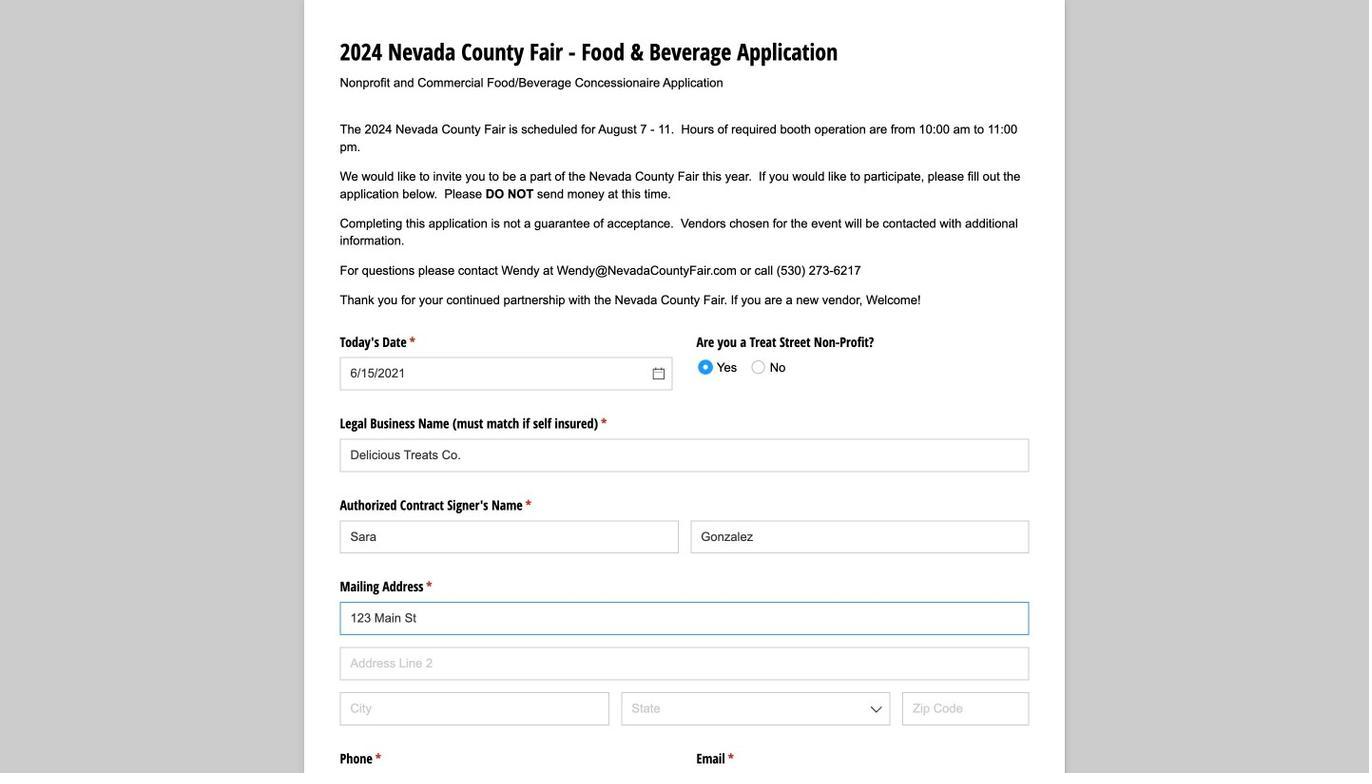 Task type: describe. For each thing, give the bounding box(es) containing it.
Zip Code text field
[[902, 692, 1029, 725]]

Address Line 1 text field
[[340, 602, 1029, 635]]



Task type: locate. For each thing, give the bounding box(es) containing it.
Last text field
[[691, 520, 1029, 554]]

None radio
[[745, 352, 786, 381]]

State text field
[[621, 692, 891, 725]]

None radio
[[692, 352, 749, 381]]

First text field
[[340, 520, 679, 554]]

Address Line 2 text field
[[340, 647, 1029, 680]]

None text field
[[340, 357, 673, 390], [340, 439, 1029, 472], [340, 357, 673, 390], [340, 439, 1029, 472]]

City text field
[[340, 692, 609, 725]]



